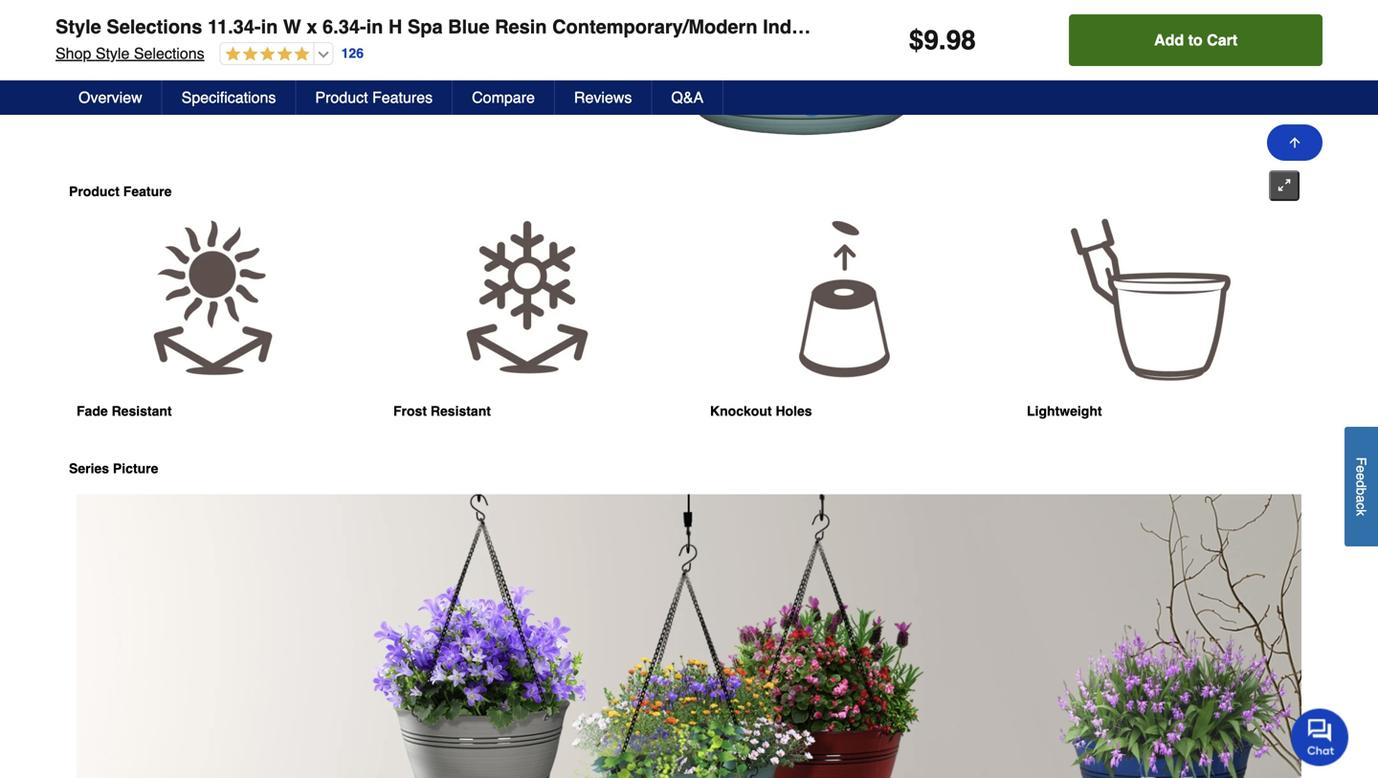 Task type: locate. For each thing, give the bounding box(es) containing it.
resistant
[[112, 404, 172, 419], [431, 404, 491, 419]]

1 resistant from the left
[[112, 404, 172, 419]]

product down 126
[[315, 89, 368, 106]]

$ 9 . 98
[[909, 25, 976, 56]]

product
[[315, 89, 368, 106], [69, 184, 120, 199]]

selections
[[107, 16, 202, 38], [134, 45, 205, 62]]

fade
[[77, 404, 108, 419]]

style up shop
[[56, 16, 101, 38]]

specifications button
[[162, 80, 296, 115]]

features
[[372, 89, 433, 106]]

in left w
[[261, 16, 278, 38]]

frost resistant
[[394, 404, 491, 419]]

lightweight
[[1027, 404, 1103, 419]]

k
[[1354, 509, 1370, 516]]

indoor/outdoor
[[763, 16, 904, 38]]

4.8 stars image
[[221, 46, 310, 64]]

in
[[261, 16, 278, 38], [366, 16, 383, 38]]

0 vertical spatial product
[[315, 89, 368, 106]]

q&a
[[672, 89, 704, 106]]

blue
[[448, 16, 490, 38]]

fade resistant
[[77, 404, 172, 419]]

knockout holes
[[710, 404, 812, 419]]

style selections 11.34-in w x 6.34-in h spa blue resin contemporary/modern indoor/outdoor hanging planter
[[56, 16, 1056, 38]]

style
[[56, 16, 101, 38], [96, 45, 130, 62]]

product left feature
[[69, 184, 120, 199]]

2 resistant from the left
[[431, 404, 491, 419]]

series picture
[[69, 461, 158, 477]]

style right shop
[[96, 45, 130, 62]]

resistant right fade
[[112, 404, 172, 419]]

1 horizontal spatial product
[[315, 89, 368, 106]]

e
[[1354, 465, 1370, 473], [1354, 473, 1370, 480]]

add to cart
[[1155, 31, 1238, 49]]

0 horizontal spatial resistant
[[112, 404, 172, 419]]

selections up shop style selections
[[107, 16, 202, 38]]

98
[[947, 25, 976, 56]]

1 vertical spatial product
[[69, 184, 120, 199]]

planter
[[991, 16, 1056, 38]]

x
[[307, 16, 317, 38]]

product features button
[[296, 80, 453, 115]]

add
[[1155, 31, 1184, 49]]

overview
[[79, 89, 142, 106]]

selections up the 'overview' "button"
[[134, 45, 205, 62]]

product inside button
[[315, 89, 368, 106]]

picture
[[113, 461, 158, 477]]

holes
[[776, 404, 812, 419]]

0 horizontal spatial product
[[69, 184, 120, 199]]

shop
[[56, 45, 91, 62]]

0 horizontal spatial in
[[261, 16, 278, 38]]

in left h
[[366, 16, 383, 38]]

knockout
[[710, 404, 772, 419]]

w
[[283, 16, 301, 38]]

cart
[[1207, 31, 1238, 49]]

specifications
[[182, 89, 276, 106]]

.
[[939, 25, 947, 56]]

1 vertical spatial style
[[96, 45, 130, 62]]

product feature
[[69, 184, 172, 199]]

overview button
[[59, 80, 162, 115]]

add to cart button
[[1070, 14, 1323, 66]]

d
[[1354, 480, 1370, 488]]

2 in from the left
[[366, 16, 383, 38]]

0 vertical spatial style
[[56, 16, 101, 38]]

6.34-
[[323, 16, 366, 38]]

e up "d"
[[1354, 465, 1370, 473]]

1 horizontal spatial in
[[366, 16, 383, 38]]

hanging
[[909, 16, 985, 38]]

f e e d b a c k
[[1354, 457, 1370, 516]]

resistant right frost
[[431, 404, 491, 419]]

f
[[1354, 457, 1370, 465]]

1 horizontal spatial resistant
[[431, 404, 491, 419]]

product for product features
[[315, 89, 368, 106]]

resistant for frost resistant
[[431, 404, 491, 419]]

f e e d b a c k button
[[1345, 427, 1379, 547]]

e up b
[[1354, 473, 1370, 480]]

a
[[1354, 495, 1370, 503]]



Task type: vqa. For each thing, say whether or not it's contained in the screenshot.
the rightmost Are
no



Task type: describe. For each thing, give the bounding box(es) containing it.
resistant for fade resistant
[[112, 404, 172, 419]]

q&a button
[[652, 80, 724, 115]]

product features
[[315, 89, 433, 106]]

1 in from the left
[[261, 16, 278, 38]]

compare button
[[453, 80, 555, 115]]

1 vertical spatial selections
[[134, 45, 205, 62]]

contemporary/modern
[[553, 16, 758, 38]]

c
[[1354, 503, 1370, 509]]

frost
[[394, 404, 427, 419]]

to
[[1189, 31, 1203, 49]]

h
[[389, 16, 402, 38]]

2 e from the top
[[1354, 473, 1370, 480]]

9
[[924, 25, 939, 56]]

126
[[341, 46, 364, 61]]

series
[[69, 461, 109, 477]]

reviews
[[574, 89, 632, 106]]

feature
[[123, 184, 172, 199]]

spa
[[408, 16, 443, 38]]

compare
[[472, 89, 535, 106]]

product for product feature
[[69, 184, 120, 199]]

1 e from the top
[[1354, 465, 1370, 473]]

resin
[[495, 16, 547, 38]]

0 vertical spatial selections
[[107, 16, 202, 38]]

$
[[909, 25, 924, 56]]

b
[[1354, 488, 1370, 495]]

reviews button
[[555, 80, 652, 115]]

11.34-
[[208, 16, 261, 38]]

arrow up image
[[1288, 135, 1303, 150]]

shop style selections
[[56, 45, 205, 62]]

chat invite button image
[[1292, 708, 1350, 766]]



